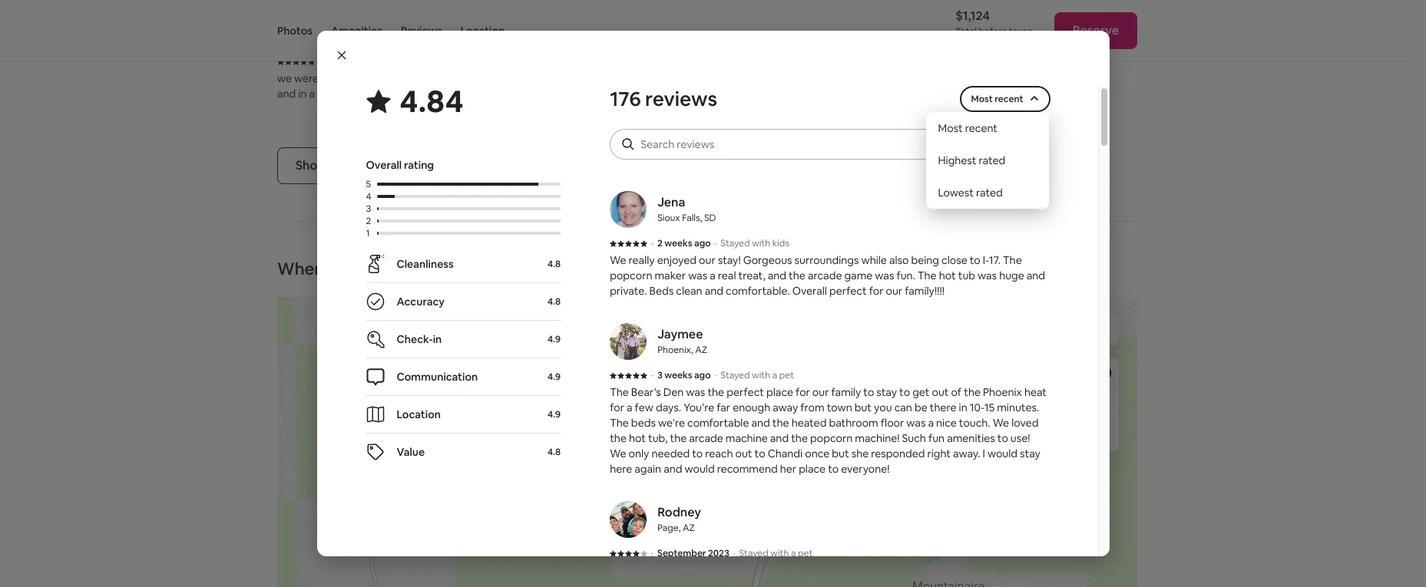 Task type: vqa. For each thing, say whether or not it's contained in the screenshot.
Rodney image
yes



Task type: locate. For each thing, give the bounding box(es) containing it.
out
[[932, 386, 949, 399], [735, 447, 752, 461]]

az inside rodney page, az
[[683, 522, 695, 534]]

taxes
[[1009, 25, 1032, 38]]

gorgeous
[[743, 253, 792, 267]]

ago for jaymee
[[694, 369, 711, 382]]

family!!!!
[[905, 284, 944, 298]]

ago for jena
[[694, 237, 711, 250]]

1 vertical spatial 3
[[657, 369, 663, 382]]

few
[[635, 401, 653, 415]]

most recent
[[971, 93, 1023, 105], [938, 121, 998, 135]]

clean
[[676, 284, 702, 298]]

was down while
[[875, 269, 894, 283]]

place down "once"
[[799, 462, 826, 476]]

0 horizontal spatial hot
[[629, 432, 646, 445]]

far right too
[[938, 87, 952, 101]]

google map
showing 2 points of interest. region
[[170, 208, 1153, 587]]

0 vertical spatial recent
[[995, 93, 1023, 105]]

2
[[366, 215, 371, 227], [657, 237, 663, 250]]

wa
[[371, 30, 386, 43]]

0 vertical spatial i
[[774, 102, 777, 116]]

beds
[[631, 416, 656, 430]]

for left "few"
[[610, 401, 624, 415]]

1 vertical spatial reviews
[[367, 158, 411, 174]]

list box inside 4.84 dialog
[[926, 112, 1049, 209]]

bathroom
[[829, 416, 878, 430]]

arcade inside the bear's den was the perfect place for our family to stay to get out of the phoenix heat for a few days. you're far enough away from town but you can be there in 10-15 minutes. the beds we're comfortable and the heated bathroom floor was a nice touch. we loved the hot tub, the arcade machine and the popcorn machine! such fun amenities to use! we only needed to reach out to chandi once but she responded right away. i would stay here again and would recommend her place to everyone!
[[689, 432, 723, 445]]

was inside we were moving my son to nau.  chandi's place was close (13 minutes) and in a grest neighborhood.
[[511, 72, 531, 86]]

danny phoenix, az
[[761, 13, 811, 43]]

zoom in image
[[1097, 400, 1110, 412]]

4.9 for communication
[[548, 371, 561, 383]]

stayed
[[721, 237, 750, 250], [721, 369, 750, 382], [739, 548, 768, 560]]

1 vertical spatial 2
[[657, 237, 663, 250]]

jaymee image
[[610, 323, 647, 360]]

where
[[277, 258, 330, 280]]

away
[[773, 401, 798, 415]]

perfect
[[920, 72, 957, 86], [829, 284, 867, 298], [727, 386, 764, 399]]

everyone!
[[841, 462, 890, 476]]

az for danny
[[799, 30, 811, 43]]

went
[[713, 72, 740, 86]]

days.
[[656, 401, 681, 415]]

0 horizontal spatial far
[[717, 401, 730, 415]]

out up there
[[932, 386, 949, 399]]

0 horizontal spatial perfect
[[727, 386, 764, 399]]

comfortable
[[687, 416, 749, 430]]

to right try
[[862, 102, 873, 116]]

the up "not"
[[901, 72, 917, 86]]

1 vertical spatial ago
[[694, 369, 711, 382]]

was left (13
[[511, 72, 531, 86]]

rated right highest at right top
[[979, 154, 1005, 167]]

for up definitely
[[812, 87, 826, 101]]

0 horizontal spatial most
[[938, 121, 963, 135]]

1 horizontal spatial out
[[932, 386, 949, 399]]

can
[[894, 401, 912, 415]]

i
[[774, 102, 777, 116], [983, 447, 985, 461]]

the
[[1003, 253, 1022, 267], [918, 269, 937, 283], [610, 386, 629, 399], [610, 416, 629, 430]]

place right chandi's
[[482, 72, 509, 86]]

rodney image
[[610, 501, 647, 538], [610, 501, 647, 538]]

1 horizontal spatial perfect
[[829, 284, 867, 298]]

town
[[827, 401, 852, 415]]

most recent down distance
[[971, 93, 1023, 105]]

heated
[[791, 416, 827, 430]]

hot inside the bear's den was the perfect place for our family to stay to get out of the phoenix heat for a few days. you're far enough away from town but you can be there in 10-15 minutes. the beds we're comfortable and the heated bathroom floor was a nice touch. we loved the hot tub, the arcade machine and the popcorn machine! such fun amenities to use! we only needed to reach out to chandi once but she responded right away. i would stay here again and would recommend her place to everyone!
[[629, 432, 646, 445]]

accuracy
[[397, 295, 444, 309]]

1 horizontal spatial in
[[433, 333, 442, 346]]

most recent inside dropdown button
[[971, 93, 1023, 105]]

the right of
[[964, 386, 981, 399]]

arcade inside we really enjoyed our stay! gorgeous surroundings while also being close to i-17. the popcorn maker was a real treat, and the arcade game was fun. the hot tub was huge and private. beds clean and comfortable. overall perfect for our family!!!!
[[808, 269, 842, 283]]

1 vertical spatial 4.8
[[547, 296, 561, 308]]

highest rated
[[938, 154, 1005, 167]]

0 vertical spatial 2
[[366, 215, 371, 227]]

0 horizontal spatial az
[[683, 522, 695, 534]]

0 horizontal spatial but
[[832, 447, 849, 461]]

xochitl image
[[277, 10, 314, 46], [277, 10, 314, 46]]

az up birthday,
[[799, 30, 811, 43]]

the down "being"
[[918, 269, 937, 283]]

would down use!
[[988, 447, 1018, 461]]

close left (13
[[533, 72, 559, 86]]

0 horizontal spatial 2023
[[358, 56, 379, 68]]

for inside we really enjoyed our stay! gorgeous surroundings while also being close to i-17. the popcorn maker was a real treat, and the arcade game was fun. the hot tub was huge and private. beds clean and comfortable. overall perfect for our family!!!!
[[869, 284, 884, 298]]

most up highest at right top
[[938, 121, 963, 135]]

2 vertical spatial stayed
[[739, 548, 768, 560]]

0 horizontal spatial be
[[379, 258, 400, 280]]

and down needed
[[664, 462, 682, 476]]

our up "from"
[[812, 386, 829, 399]]

to right son
[[398, 72, 408, 86]]

2 4.9 from the top
[[548, 371, 561, 383]]

in left 10-
[[959, 401, 967, 415]]

stayed for jaymee
[[721, 369, 750, 382]]

page,
[[657, 522, 681, 534]]

1 horizontal spatial az
[[695, 344, 707, 356]]

1 horizontal spatial reviews
[[645, 86, 717, 112]]

· 3 weeks ago · stayed with a pet
[[651, 369, 794, 382]]

stay down use!
[[1020, 447, 1040, 461]]

will
[[779, 102, 795, 116]]

in up 'communication'
[[433, 333, 442, 346]]

1 vertical spatial hot
[[629, 432, 646, 445]]

and up chandi
[[770, 432, 789, 445]]

hot
[[939, 269, 956, 283], [629, 432, 646, 445]]

1 horizontal spatial stay
[[1020, 447, 1040, 461]]

4.8 for cleanliness
[[547, 258, 561, 270]]

4.8 for value
[[547, 446, 561, 458]]

zoom out image
[[1097, 431, 1110, 443]]

would
[[988, 447, 1018, 461], [685, 462, 715, 476]]

4.84 dialog
[[317, 31, 1109, 587]]

1 vertical spatial overall
[[792, 284, 827, 298]]

to left i-
[[970, 253, 980, 267]]

2 horizontal spatial our
[[886, 284, 902, 298]]

too
[[918, 87, 936, 101]]

1 vertical spatial far
[[717, 401, 730, 415]]

to left go at right top
[[954, 87, 965, 101]]

reviews up 5
[[367, 158, 411, 174]]

1 vertical spatial stayed
[[721, 369, 750, 382]]

your stay location, map pin image
[[689, 463, 726, 500]]

popcorn inside we really enjoyed our stay! gorgeous surroundings while also being close to i-17. the popcorn maker was a real treat, and the arcade game was fun. the hot tub was huge and private. beds clean and comfortable. overall perfect for our family!!!!
[[610, 269, 652, 283]]

2 ago from the top
[[694, 369, 711, 382]]

0 vertical spatial 176
[[610, 86, 641, 112]]

ago
[[694, 237, 711, 250], [694, 369, 711, 382]]

and up book
[[878, 87, 897, 101]]

weeks up enjoyed
[[665, 237, 692, 250]]

2 my from the left
[[774, 72, 790, 86]]

neighborhood.
[[346, 87, 419, 101]]

0 vertical spatial reviews
[[645, 86, 717, 112]]

jena sioux falls, sd
[[657, 194, 716, 224]]

danny image
[[713, 10, 750, 46], [713, 10, 750, 46]]

perfect up enough
[[727, 386, 764, 399]]

my for son
[[360, 72, 375, 86]]

heat
[[1024, 386, 1047, 399]]

were
[[294, 72, 319, 86]]

location up value
[[397, 408, 441, 422]]

0 vertical spatial arcade
[[808, 269, 842, 283]]

i inside went up for my birthday, and this was the perfect place for distance to pepsi amphitheater for a concert and not too far to go to flag for restaurants.  i will definitely try to book again.
[[774, 102, 777, 116]]

be down get
[[915, 401, 927, 415]]

rodney
[[657, 505, 701, 521]]

my inside we were moving my son to nau.  chandi's place was close (13 minutes) and in a grest neighborhood.
[[360, 72, 375, 86]]

close for xochitl
[[533, 72, 559, 86]]

az inside jaymee phoenix, az
[[695, 344, 707, 356]]

2 down 4
[[366, 215, 371, 227]]

0 vertical spatial stay
[[876, 386, 897, 399]]

to up can on the right of page
[[899, 386, 910, 399]]

4.8 for accuracy
[[547, 296, 561, 308]]

location inside 4.84 dialog
[[397, 408, 441, 422]]

stayed right september
[[739, 548, 768, 560]]

rated for lowest rated
[[976, 186, 1003, 200]]

to inside we really enjoyed our stay! gorgeous surroundings while also being close to i-17. the popcorn maker was a real treat, and the arcade game was fun. the hot tub was huge and private. beds clean and comfortable. overall perfect for our family!!!!
[[970, 253, 980, 267]]

3 down 5
[[366, 203, 371, 215]]

· september 2023 · stayed with a pet
[[651, 548, 813, 560]]

1 ago from the top
[[694, 237, 711, 250]]

but up bathroom at the bottom right of the page
[[855, 401, 872, 415]]

2 vertical spatial az
[[683, 522, 695, 534]]

being
[[911, 253, 939, 267]]

my left son
[[360, 72, 375, 86]]

1 horizontal spatial 2
[[657, 237, 663, 250]]

2023 for september
[[708, 548, 729, 560]]

0 vertical spatial 4.9
[[548, 333, 561, 346]]

to
[[398, 72, 408, 86], [1050, 72, 1061, 86], [954, 87, 965, 101], [983, 87, 993, 101], [862, 102, 873, 116], [970, 253, 980, 267], [863, 386, 874, 399], [899, 386, 910, 399], [997, 432, 1008, 445], [692, 447, 703, 461], [755, 447, 765, 461], [828, 462, 839, 476]]

az down jaymee on the bottom of page
[[695, 344, 707, 356]]

1 vertical spatial popcorn
[[810, 432, 853, 445]]

close inside we were moving my son to nau.  chandi's place was close (13 minutes) and in a grest neighborhood.
[[533, 72, 559, 86]]

0 horizontal spatial my
[[360, 72, 375, 86]]

1 vertical spatial most
[[938, 121, 963, 135]]

4.9 for check-in
[[548, 333, 561, 346]]

i inside the bear's den was the perfect place for our family to stay to get out of the phoenix heat for a few days. you're far enough away from town but you can be there in 10-15 minutes. the beds we're comfortable and the heated bathroom floor was a nice touch. we loved the hot tub, the arcade machine and the popcorn machine! such fun amenities to use! we only needed to reach out to chandi once but she responded right away. i would stay here again and would recommend her place to everyone!
[[983, 447, 985, 461]]

2 vertical spatial 4.8
[[547, 446, 561, 458]]

3 up bear's
[[657, 369, 663, 382]]

list
[[271, 0, 1143, 148]]

0 horizontal spatial location
[[397, 408, 441, 422]]

1 vertical spatial location
[[397, 408, 441, 422]]

1 horizontal spatial but
[[855, 401, 872, 415]]

176 inside button
[[345, 158, 364, 174]]

for down distance
[[1017, 87, 1031, 101]]

overall up 5
[[366, 158, 402, 172]]

was inside went up for my birthday, and this was the perfect place for distance to pepsi amphitheater for a concert and not too far to go to flag for restaurants.  i will definitely try to book again.
[[879, 72, 898, 86]]

show
[[296, 158, 327, 174]]

in
[[298, 87, 307, 101], [433, 333, 442, 346], [959, 401, 967, 415]]

0 horizontal spatial arcade
[[689, 432, 723, 445]]

list box containing most recent
[[926, 112, 1049, 209]]

1 vertical spatial rated
[[976, 186, 1003, 200]]

reviews inside 4.84 dialog
[[645, 86, 717, 112]]

list box
[[926, 112, 1049, 209]]

amenities
[[331, 24, 382, 38]]

1 vertical spatial would
[[685, 462, 715, 476]]

but left she at the bottom of the page
[[832, 447, 849, 461]]

1 vertical spatial 176
[[345, 158, 364, 174]]

for right up
[[758, 72, 772, 86]]

2023 up son
[[358, 56, 379, 68]]

2023 inside 4.84 dialog
[[708, 548, 729, 560]]

2 vertical spatial we
[[610, 447, 626, 461]]

0 horizontal spatial phoenix,
[[657, 344, 693, 356]]

2 4.8 from the top
[[547, 296, 561, 308]]

phoenix, inside danny phoenix, az
[[761, 30, 797, 43]]

bear's
[[631, 386, 661, 399]]

0 horizontal spatial i
[[774, 102, 777, 116]]

ago down sd
[[694, 237, 711, 250]]

0 vertical spatial out
[[932, 386, 949, 399]]

of
[[951, 386, 962, 399]]

0 vertical spatial our
[[699, 253, 715, 267]]

and down we
[[277, 87, 296, 101]]

2 vertical spatial our
[[812, 386, 829, 399]]

perfect down game at the top of page
[[829, 284, 867, 298]]

0 horizontal spatial in
[[298, 87, 307, 101]]

·
[[319, 56, 321, 68], [651, 237, 653, 250], [715, 237, 717, 250], [651, 369, 653, 382], [715, 369, 717, 382], [651, 548, 653, 560], [733, 548, 735, 560]]

popcorn
[[610, 269, 652, 283], [810, 432, 853, 445]]

weeks for jena
[[665, 237, 692, 250]]

to left reach
[[692, 447, 703, 461]]

popcorn up "once"
[[810, 432, 853, 445]]

2 vertical spatial 4.9
[[548, 409, 561, 421]]

phoenix, for jaymee
[[657, 344, 693, 356]]

would down reach
[[685, 462, 715, 476]]

2023 inside list
[[358, 56, 379, 68]]

rating
[[404, 158, 434, 172]]

location
[[461, 24, 505, 38], [397, 408, 441, 422]]

1 my from the left
[[360, 72, 375, 86]]

rated
[[979, 154, 1005, 167], [976, 186, 1003, 200]]

0 vertical spatial rated
[[979, 154, 1005, 167]]

1 4.9 from the top
[[548, 333, 561, 346]]

popcorn up private.
[[610, 269, 652, 283]]

az inside danny phoenix, az
[[799, 30, 811, 43]]

1 vertical spatial close
[[942, 253, 967, 267]]

perfect up too
[[920, 72, 957, 86]]

1 vertical spatial with
[[752, 369, 770, 382]]

0 vertical spatial most recent
[[971, 93, 1023, 105]]

our inside the bear's den was the perfect place for our family to stay to get out of the phoenix heat for a few days. you're far enough away from town but you can be there in 10-15 minutes. the beds we're comfortable and the heated bathroom floor was a nice touch. we loved the hot tub, the arcade machine and the popcorn machine! such fun amenities to use! we only needed to reach out to chandi once but she responded right away. i would stay here again and would recommend her place to everyone!
[[812, 386, 829, 399]]

1 horizontal spatial location
[[461, 24, 505, 38]]

1
[[366, 227, 370, 240]]

1 horizontal spatial arcade
[[808, 269, 842, 283]]

0 vertical spatial 3
[[366, 203, 371, 215]]

get
[[912, 386, 930, 399]]

a inside we were moving my son to nau.  chandi's place was close (13 minutes) and in a grest neighborhood.
[[309, 87, 315, 101]]

0 vertical spatial ago
[[694, 237, 711, 250]]

my inside went up for my birthday, and this was the perfect place for distance to pepsi amphitheater for a concert and not too far to go to flag for restaurants.  i will definitely try to book again.
[[774, 72, 790, 86]]

2 horizontal spatial perfect
[[920, 72, 957, 86]]

hot inside we really enjoyed our stay! gorgeous surroundings while also being close to i-17. the popcorn maker was a real treat, and the arcade game was fun. the hot tub was huge and private. beds clean and comfortable. overall perfect for our family!!!!
[[939, 269, 956, 283]]

chandi's
[[438, 72, 480, 86]]

photos
[[277, 24, 313, 38]]

the down heated
[[791, 432, 808, 445]]

perfect inside the bear's den was the perfect place for our family to stay to get out of the phoenix heat for a few days. you're far enough away from town but you can be there in 10-15 minutes. the beds we're comfortable and the heated bathroom floor was a nice touch. we loved the hot tub, the arcade machine and the popcorn machine! such fun amenities to use! we only needed to reach out to chandi once but she responded right away. i would stay here again and would recommend her place to everyone!
[[727, 386, 764, 399]]

1 vertical spatial 2023
[[708, 548, 729, 560]]

location up chandi's
[[461, 24, 505, 38]]

stayed for jena
[[721, 237, 750, 250]]

1 vertical spatial weeks
[[664, 369, 692, 382]]

and
[[838, 72, 857, 86], [277, 87, 296, 101], [878, 87, 897, 101], [768, 269, 786, 283], [1027, 269, 1045, 283], [705, 284, 723, 298], [751, 416, 770, 430], [770, 432, 789, 445], [664, 462, 682, 476]]

stayed up enough
[[721, 369, 750, 382]]

jena image
[[610, 191, 647, 228], [610, 191, 647, 228]]

and down real
[[705, 284, 723, 298]]

2 vertical spatial perfect
[[727, 386, 764, 399]]

i right the away.
[[983, 447, 985, 461]]

1 vertical spatial arcade
[[689, 432, 723, 445]]

for down game at the top of page
[[869, 284, 884, 298]]

0 vertical spatial 4.8
[[547, 258, 561, 270]]

my
[[360, 72, 375, 86], [774, 72, 790, 86]]

value
[[397, 445, 425, 459]]

3 4.9 from the top
[[548, 409, 561, 421]]

weeks up the 'den'
[[664, 369, 692, 382]]

recent up highest rated on the right top
[[965, 121, 998, 135]]

place up go at right top
[[960, 72, 986, 86]]

weeks for jaymee
[[664, 369, 692, 382]]

reviews inside button
[[367, 158, 411, 174]]

game
[[844, 269, 873, 283]]

overall inside we really enjoyed our stay! gorgeous surroundings while also being close to i-17. the popcorn maker was a real treat, and the arcade game was fun. the hot tub was huge and private. beds clean and comfortable. overall perfect for our family!!!!
[[792, 284, 827, 298]]

reviews down went
[[645, 86, 717, 112]]

and right 'huge'
[[1027, 269, 1045, 283]]

0 horizontal spatial pet
[[779, 369, 794, 382]]

close for jena
[[942, 253, 967, 267]]

0 vertical spatial close
[[533, 72, 559, 86]]

0 vertical spatial hot
[[939, 269, 956, 283]]

0 vertical spatial with
[[752, 237, 770, 250]]

once
[[805, 447, 830, 461]]

away.
[[953, 447, 980, 461]]

out down machine
[[735, 447, 752, 461]]

0 vertical spatial 2023
[[358, 56, 379, 68]]

0 horizontal spatial stay
[[876, 386, 897, 399]]

hot up only
[[629, 432, 646, 445]]

close
[[533, 72, 559, 86], [942, 253, 967, 267]]

1 horizontal spatial would
[[988, 447, 1018, 461]]

september
[[657, 548, 706, 560]]

az down rodney
[[683, 522, 695, 534]]

to down "once"
[[828, 462, 839, 476]]

1 weeks from the top
[[665, 237, 692, 250]]

0 horizontal spatial popcorn
[[610, 269, 652, 283]]

phoenix
[[983, 386, 1022, 399]]

1 vertical spatial az
[[695, 344, 707, 356]]

phoenix, inside jaymee phoenix, az
[[657, 344, 693, 356]]

az for jaymee
[[695, 344, 707, 356]]

was up you're
[[686, 386, 705, 399]]

birthday,
[[792, 72, 835, 86]]

1 horizontal spatial 176
[[610, 86, 641, 112]]

0 horizontal spatial 3
[[366, 203, 371, 215]]

the
[[901, 72, 917, 86], [789, 269, 805, 283], [708, 386, 724, 399], [964, 386, 981, 399], [772, 416, 789, 430], [610, 432, 627, 445], [670, 432, 687, 445], [791, 432, 808, 445]]

1 vertical spatial i
[[983, 447, 985, 461]]

we down 15
[[993, 416, 1009, 430]]

ago up you're
[[694, 369, 711, 382]]

0 horizontal spatial reviews
[[367, 158, 411, 174]]

· up bear's
[[651, 369, 653, 382]]

0 vertical spatial stayed
[[721, 237, 750, 250]]

close inside we really enjoyed our stay! gorgeous surroundings while also being close to i-17. the popcorn maker was a real treat, and the arcade game was fun. the hot tub was huge and private. beds clean and comfortable. overall perfect for our family!!!!
[[942, 253, 967, 267]]

list item
[[707, 0, 1071, 10]]

grest
[[317, 87, 343, 101]]

was right this
[[879, 72, 898, 86]]

2023 right september
[[708, 548, 729, 560]]

enough
[[733, 401, 770, 415]]

1 vertical spatial phoenix,
[[657, 344, 693, 356]]

1 4.8 from the top
[[547, 258, 561, 270]]

recommend
[[717, 462, 778, 476]]

1 horizontal spatial popcorn
[[810, 432, 853, 445]]

0 vertical spatial phoenix,
[[761, 30, 797, 43]]

list item inside list
[[707, 0, 1071, 10]]

2 horizontal spatial in
[[959, 401, 967, 415]]

0 horizontal spatial out
[[735, 447, 752, 461]]

2 weeks from the top
[[664, 369, 692, 382]]

0 vertical spatial overall
[[366, 158, 402, 172]]

huge
[[999, 269, 1024, 283]]

for up "from"
[[796, 386, 810, 399]]

most left flag
[[971, 93, 993, 105]]

place inside went up for my birthday, and this was the perfect place for distance to pepsi amphitheater for a concert and not too far to go to flag for restaurants.  i will definitely try to book again.
[[960, 72, 986, 86]]

1 horizontal spatial 2023
[[708, 548, 729, 560]]

1 horizontal spatial overall
[[792, 284, 827, 298]]

in down were
[[298, 87, 307, 101]]

i left will
[[774, 102, 777, 116]]

with for jaymee
[[752, 369, 770, 382]]

· august 2023
[[319, 56, 379, 68]]

overall
[[366, 158, 402, 172], [792, 284, 827, 298]]

add a place to the map image
[[1094, 365, 1113, 384]]

be inside the bear's den was the perfect place for our family to stay to get out of the phoenix heat for a few days. you're far enough away from town but you can be there in 10-15 minutes. the beds we're comfortable and the heated bathroom floor was a nice touch. we loved the hot tub, the arcade machine and the popcorn machine! such fun amenities to use! we only needed to reach out to chandi once but she responded right away. i would stay here again and would recommend her place to everyone!
[[915, 401, 927, 415]]

close up tub
[[942, 253, 967, 267]]

15
[[984, 401, 995, 415]]

a inside we really enjoyed our stay! gorgeous surroundings while also being close to i-17. the popcorn maker was a real treat, and the arcade game was fun. the hot tub was huge and private. beds clean and comfortable. overall perfect for our family!!!!
[[710, 269, 716, 283]]

3 4.8 from the top
[[547, 446, 561, 458]]



Task type: describe. For each thing, give the bounding box(es) containing it.
5
[[366, 178, 371, 190]]

xochitl
[[325, 13, 366, 29]]

list containing xochitl
[[271, 0, 1143, 148]]

the down we're
[[670, 432, 687, 445]]

to right go at right top
[[983, 87, 993, 101]]

place up away on the bottom right
[[766, 386, 793, 399]]

a inside went up for my birthday, and this was the perfect place for distance to pepsi amphitheater for a concert and not too far to go to flag for restaurants.  i will definitely try to book again.
[[829, 87, 834, 101]]

also
[[889, 253, 909, 267]]

touch.
[[959, 416, 990, 430]]

4
[[366, 190, 371, 203]]

jaymee image
[[610, 323, 647, 360]]

august
[[325, 56, 356, 68]]

here
[[610, 462, 632, 476]]

concert
[[837, 87, 876, 101]]

0 horizontal spatial overall
[[366, 158, 402, 172]]

to inside we were moving my son to nau.  chandi's place was close (13 minutes) and in a grest neighborhood.
[[398, 72, 408, 86]]

reviews
[[401, 24, 442, 38]]

the inside went up for my birthday, and this was the perfect place for distance to pepsi amphitheater for a concert and not too far to go to flag for restaurants.  i will definitely try to book again.
[[901, 72, 917, 86]]

minutes.
[[997, 401, 1039, 415]]

all
[[330, 158, 343, 174]]

again.
[[903, 102, 933, 116]]

1 vertical spatial most recent
[[938, 121, 998, 135]]

was up such
[[906, 416, 926, 430]]

far inside went up for my birthday, and this was the perfect place for distance to pepsi amphitheater for a concert and not too far to go to flag for restaurants.  i will definitely try to book again.
[[938, 87, 952, 101]]

and inside we were moving my son to nau.  chandi's place was close (13 minutes) and in a grest neighborhood.
[[277, 87, 296, 101]]

check-
[[397, 333, 433, 346]]

the inside we really enjoyed our stay! gorgeous surroundings while also being close to i-17. the popcorn maker was a real treat, and the arcade game was fun. the hot tub was huge and private. beds clean and comfortable. overall perfect for our family!!!!
[[789, 269, 805, 283]]

to left use!
[[997, 432, 1008, 445]]

there
[[930, 401, 956, 415]]

0 vertical spatial pet
[[779, 369, 794, 382]]

· right september
[[733, 548, 735, 560]]

private.
[[610, 284, 647, 298]]

0 horizontal spatial 2
[[366, 215, 371, 227]]

the up 'huge'
[[1003, 253, 1022, 267]]

place inside we were moving my son to nau.  chandi's place was close (13 minutes) and in a grest neighborhood.
[[482, 72, 509, 86]]

with for jena
[[752, 237, 770, 250]]

0 vertical spatial location
[[461, 24, 505, 38]]

needed
[[652, 447, 690, 461]]

sioux
[[657, 212, 680, 224]]

the down away on the bottom right
[[772, 416, 789, 430]]

1 horizontal spatial 3
[[657, 369, 663, 382]]

comfortable.
[[726, 284, 790, 298]]

0 horizontal spatial would
[[685, 462, 715, 476]]

2023 for august
[[358, 56, 379, 68]]

total
[[955, 25, 976, 38]]

· left august on the top
[[319, 56, 321, 68]]

phoenix, for danny
[[761, 30, 797, 43]]

most inside dropdown button
[[971, 93, 993, 105]]

the left beds
[[610, 416, 629, 430]]

perfect inside we really enjoyed our stay! gorgeous surroundings while also being close to i-17. the popcorn maker was a real treat, and the arcade game was fun. the hot tub was huge and private. beds clean and comfortable. overall perfect for our family!!!!
[[829, 284, 867, 298]]

use!
[[1010, 432, 1030, 445]]

machine
[[726, 432, 768, 445]]

again
[[634, 462, 661, 476]]

enjoyed
[[657, 253, 697, 267]]

jaymee phoenix, az
[[657, 326, 707, 356]]

amenities button
[[331, 0, 382, 61]]

book
[[876, 102, 901, 116]]

was down i-
[[978, 269, 997, 283]]

check-in
[[397, 333, 442, 346]]

we
[[277, 72, 292, 86]]

went up for my birthday, and this was the perfect place for distance to pepsi amphitheater for a concert and not too far to go to flag for restaurants.  i will definitely try to book again.
[[713, 72, 1061, 116]]

was up clean
[[688, 269, 707, 283]]

we inside we really enjoyed our stay! gorgeous surroundings while also being close to i-17. the popcorn maker was a real treat, and the arcade game was fun. the hot tub was huge and private. beds clean and comfortable. overall perfect for our family!!!!
[[610, 253, 626, 267]]

and up concert
[[838, 72, 857, 86]]

the left bear's
[[610, 386, 629, 399]]

my for birthday,
[[774, 72, 790, 86]]

0 horizontal spatial our
[[699, 253, 715, 267]]

1 vertical spatial in
[[433, 333, 442, 346]]

$1,124
[[955, 8, 990, 24]]

1 vertical spatial we
[[993, 416, 1009, 430]]

we really enjoyed our stay! gorgeous surroundings while also being close to i-17. the popcorn maker was a real treat, and the arcade game was fun. the hot tub was huge and private. beds clean and comfortable. overall perfect for our family!!!!
[[610, 253, 1045, 298]]

17.
[[989, 253, 1001, 267]]

rodney page, az
[[657, 505, 701, 534]]

0 vertical spatial but
[[855, 401, 872, 415]]

reviews button
[[401, 0, 442, 61]]

· left september
[[651, 548, 653, 560]]

highest
[[938, 154, 976, 167]]

jena
[[657, 194, 685, 210]]

pepsi
[[713, 87, 740, 101]]

from
[[800, 401, 824, 415]]

· up comfortable
[[715, 369, 717, 382]]

maker
[[655, 269, 686, 283]]

4.9 for location
[[548, 409, 561, 421]]

you'll
[[334, 258, 375, 280]]

flag
[[996, 87, 1015, 101]]

· down sd
[[715, 237, 717, 250]]

woodway,
[[325, 30, 369, 43]]

1 vertical spatial our
[[886, 284, 902, 298]]

such
[[902, 432, 926, 445]]

try
[[846, 102, 860, 116]]

loved
[[1011, 416, 1039, 430]]

tub,
[[648, 432, 668, 445]]

perfect inside went up for my birthday, and this was the perfect place for distance to pepsi amphitheater for a concert and not too far to go to flag for restaurants.  i will definitely try to book again.
[[920, 72, 957, 86]]

· up really
[[651, 237, 653, 250]]

(13
[[561, 72, 575, 86]]

1 vertical spatial recent
[[965, 121, 998, 135]]

176 inside 4.84 dialog
[[610, 86, 641, 112]]

up
[[743, 72, 755, 86]]

tub
[[958, 269, 975, 283]]

definitely
[[797, 102, 844, 116]]

jaymee
[[657, 326, 703, 342]]

location button
[[461, 0, 505, 61]]

you're
[[684, 401, 714, 415]]

drag pegman onto the map to open street view image
[[1088, 315, 1119, 346]]

az for rodney
[[683, 522, 695, 534]]

1 vertical spatial out
[[735, 447, 752, 461]]

her
[[780, 462, 796, 476]]

while
[[861, 253, 887, 267]]

176 reviews
[[610, 86, 717, 112]]

moving
[[321, 72, 358, 86]]

Search reviews, Press 'Enter' to search text field
[[641, 137, 1033, 152]]

where you'll be
[[277, 258, 400, 280]]

the up here
[[610, 432, 627, 445]]

amphitheater
[[742, 87, 809, 101]]

to up you at the right
[[863, 386, 874, 399]]

popcorn inside the bear's den was the perfect place for our family to stay to get out of the phoenix heat for a few days. you're far enough away from town but you can be there in 10-15 minutes. the beds we're comfortable and the heated bathroom floor was a nice touch. we loved the hot tub, the arcade machine and the popcorn machine! such fun amenities to use! we only needed to reach out to chandi once but she responded right away. i would stay here again and would recommend her place to everyone!
[[810, 432, 853, 445]]

in inside the bear's den was the perfect place for our family to stay to get out of the phoenix heat for a few days. you're far enough away from town but you can be there in 10-15 minutes. the beds we're comfortable and the heated bathroom floor was a nice touch. we loved the hot tub, the arcade machine and the popcorn machine! such fun amenities to use! we only needed to reach out to chandi once but she responded right away. i would stay here again and would recommend her place to everyone!
[[959, 401, 967, 415]]

the down · 3 weeks ago · stayed with a pet
[[708, 386, 724, 399]]

reach
[[705, 447, 733, 461]]

in inside we were moving my son to nau.  chandi's place was close (13 minutes) and in a grest neighborhood.
[[298, 87, 307, 101]]

you
[[874, 401, 892, 415]]

most recent button
[[961, 86, 1049, 112]]

danny
[[761, 13, 798, 29]]

reserve button
[[1054, 12, 1137, 49]]

communication
[[397, 370, 478, 384]]

overall rating
[[366, 158, 434, 172]]

show all 176 reviews button
[[277, 148, 430, 185]]

reserve
[[1073, 22, 1119, 38]]

and down enough
[[751, 416, 770, 430]]

recent inside most recent dropdown button
[[995, 93, 1023, 105]]

to up recommend
[[755, 447, 765, 461]]

nau.
[[411, 72, 436, 86]]

rated for highest rated
[[979, 154, 1005, 167]]

to right distance
[[1050, 72, 1061, 86]]

far inside the bear's den was the perfect place for our family to stay to get out of the phoenix heat for a few days. you're far enough away from town but you can be there in 10-15 minutes. the beds we're comfortable and the heated bathroom floor was a nice touch. we loved the hot tub, the arcade machine and the popcorn machine! such fun amenities to use! we only needed to reach out to chandi once but she responded right away. i would stay here again and would recommend her place to everyone!
[[717, 401, 730, 415]]

we're
[[658, 416, 685, 430]]

go
[[967, 87, 980, 101]]

fun.
[[896, 269, 915, 283]]

photos button
[[277, 0, 313, 61]]

1 horizontal spatial pet
[[798, 548, 813, 560]]

for up flag
[[989, 72, 1003, 86]]

and down gorgeous
[[768, 269, 786, 283]]

not
[[899, 87, 916, 101]]

den
[[663, 386, 684, 399]]

chandi
[[768, 447, 803, 461]]

show all 176 reviews
[[296, 158, 411, 174]]

2 vertical spatial with
[[770, 548, 789, 560]]



